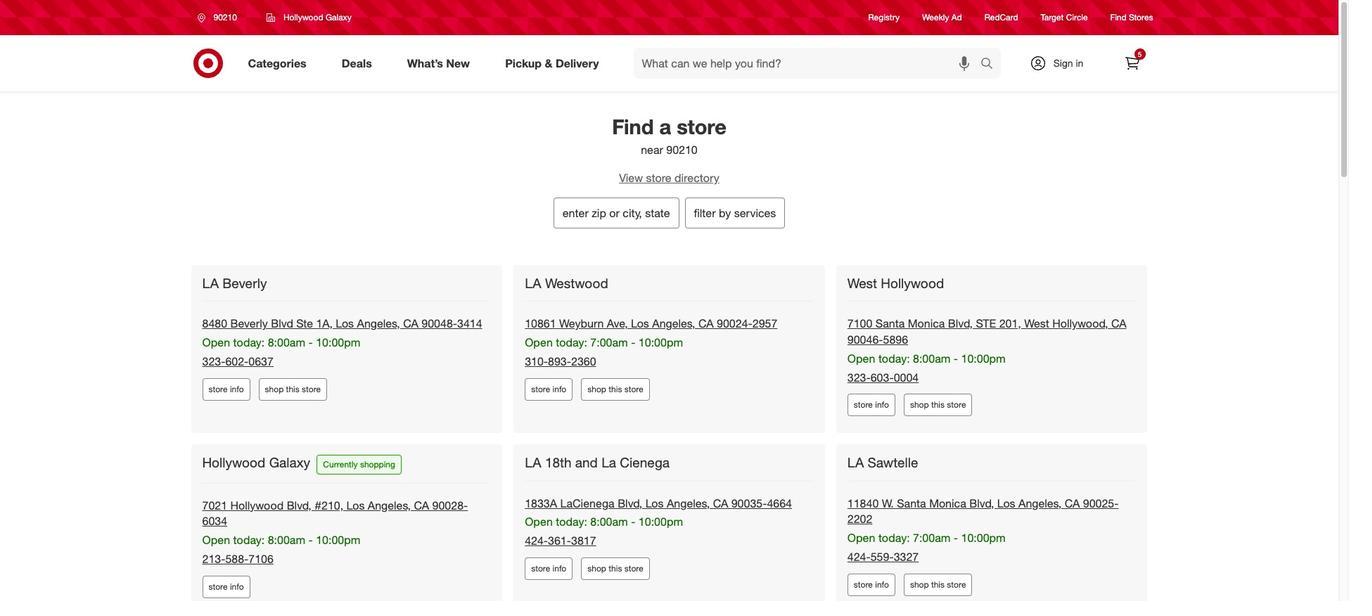 Task type: vqa. For each thing, say whether or not it's contained in the screenshot.


Task type: locate. For each thing, give the bounding box(es) containing it.
424-559-3327 link
[[848, 550, 919, 564]]

ca left 90035-
[[713, 496, 728, 510]]

5 link
[[1117, 48, 1148, 79]]

10:00pm down 8480 beverly blvd ste 1a, los angeles, ca 90048-3414 link
[[316, 336, 361, 350]]

view
[[619, 171, 643, 185]]

0 horizontal spatial find
[[612, 114, 654, 139]]

0 horizontal spatial galaxy
[[269, 455, 310, 471]]

0 horizontal spatial 323-
[[202, 354, 225, 368]]

588-
[[225, 552, 249, 566]]

1 horizontal spatial 323-
[[848, 370, 871, 385]]

- down 7100 santa monica blvd, ste 201, west hollywood, ca 90046-5896 link
[[954, 352, 958, 366]]

find a store near 90210
[[612, 114, 727, 157]]

shop this store
[[265, 384, 321, 394], [588, 384, 644, 394], [910, 400, 966, 410], [588, 564, 644, 574], [910, 580, 966, 590]]

shop down 0004 on the right
[[910, 400, 929, 410]]

los inside 11840 w. santa monica blvd, los angeles, ca 90025- 2202 open today: 7:00am - 10:00pm 424-559-3327
[[998, 496, 1016, 510]]

hollywood up categories link
[[283, 12, 323, 23]]

view store directory link
[[177, 170, 1162, 186]]

0 vertical spatial santa
[[876, 317, 905, 331]]

redcard link
[[985, 12, 1019, 24]]

info for sawtelle
[[875, 580, 889, 590]]

ave,
[[607, 317, 628, 331]]

shop this store down 2360
[[588, 384, 644, 394]]

la for la beverly
[[202, 275, 219, 291]]

open inside 8480 beverly blvd ste 1a, los angeles, ca 90048-3414 open today: 8:00am - 10:00pm 323-602-0637
[[202, 336, 230, 350]]

0 vertical spatial 323-
[[202, 354, 225, 368]]

11840 w. santa monica blvd, los angeles, ca 90025- 2202 open today: 7:00am - 10:00pm 424-559-3327
[[848, 496, 1119, 564]]

info
[[230, 384, 244, 394], [553, 384, 567, 394], [875, 400, 889, 410], [553, 564, 567, 574], [875, 580, 889, 590], [230, 582, 244, 592]]

hollywood galaxy up categories link
[[283, 12, 352, 23]]

8:00am inside 7021 hollywood blvd, #210, los angeles, ca 90028- 6034 open today: 8:00am - 10:00pm 213-588-7106
[[268, 533, 305, 548]]

today: up the 424-361-3817 link
[[556, 515, 587, 529]]

beverly left blvd
[[230, 317, 268, 331]]

10:00pm inside 10861 weyburn ave, los angeles, ca 90024-2957 open today: 7:00am - 10:00pm 310-893-2360
[[639, 336, 683, 350]]

info down the 602-
[[230, 384, 244, 394]]

shop this store button for beverly
[[259, 378, 327, 401]]

ca left 90048- on the bottom left of page
[[403, 317, 419, 331]]

find inside find a store near 90210
[[612, 114, 654, 139]]

1 vertical spatial 424-
[[848, 550, 871, 564]]

cienega
[[620, 455, 670, 471]]

store info link for 18th
[[525, 558, 573, 581]]

west inside 7100 santa monica blvd, ste 201, west hollywood, ca 90046-5896 open today: 8:00am - 10:00pm 323-603-0004
[[1025, 317, 1050, 331]]

7:00am inside 11840 w. santa monica blvd, los angeles, ca 90025- 2202 open today: 7:00am - 10:00pm 424-559-3327
[[913, 531, 951, 545]]

8:00am up 0004 on the right
[[913, 352, 951, 366]]

santa inside 7100 santa monica blvd, ste 201, west hollywood, ca 90046-5896 open today: 8:00am - 10:00pm 323-603-0004
[[876, 317, 905, 331]]

ste
[[976, 317, 997, 331]]

shop this store button down 0004 on the right
[[904, 394, 973, 417]]

323- inside 8480 beverly blvd ste 1a, los angeles, ca 90048-3414 open today: 8:00am - 10:00pm 323-602-0637
[[202, 354, 225, 368]]

hollywood galaxy inside dropdown button
[[283, 12, 352, 23]]

ca
[[403, 317, 419, 331], [699, 317, 714, 331], [1112, 317, 1127, 331], [713, 496, 728, 510], [1065, 496, 1080, 510], [414, 499, 429, 513]]

galaxy left currently on the bottom left of page
[[269, 455, 310, 471]]

7021 hollywood blvd, #210, los angeles, ca 90028- 6034 link
[[202, 499, 468, 529]]

pickup & delivery link
[[493, 48, 617, 79]]

5
[[1138, 50, 1142, 58]]

today: inside 11840 w. santa monica blvd, los angeles, ca 90025- 2202 open today: 7:00am - 10:00pm 424-559-3327
[[879, 531, 910, 545]]

today: inside 8480 beverly blvd ste 1a, los angeles, ca 90048-3414 open today: 8:00am - 10:00pm 323-602-0637
[[233, 336, 265, 350]]

open down 2202
[[848, 531, 876, 545]]

- inside 10861 weyburn ave, los angeles, ca 90024-2957 open today: 7:00am - 10:00pm 310-893-2360
[[631, 336, 636, 350]]

7021
[[202, 499, 227, 513]]

1 vertical spatial beverly
[[230, 317, 268, 331]]

shop down 3817
[[588, 564, 606, 574]]

santa
[[876, 317, 905, 331], [897, 496, 926, 510]]

shop this store button down 0637
[[259, 378, 327, 401]]

323-
[[202, 354, 225, 368], [848, 370, 871, 385]]

10:00pm down 11840 w. santa monica blvd, los angeles, ca 90025- 2202 link
[[962, 531, 1006, 545]]

westwood
[[545, 275, 609, 291]]

- down 10861 weyburn ave, los angeles, ca 90024-2957 link
[[631, 336, 636, 350]]

today: inside 1833a lacienega blvd, los angeles, ca 90035-4664 open today: 8:00am - 10:00pm 424-361-3817
[[556, 515, 587, 529]]

monica up 5896
[[908, 317, 945, 331]]

0 vertical spatial monica
[[908, 317, 945, 331]]

store info link for beverly
[[202, 378, 250, 401]]

- inside 7100 santa monica blvd, ste 201, west hollywood, ca 90046-5896 open today: 8:00am - 10:00pm 323-603-0004
[[954, 352, 958, 366]]

angeles, inside 7021 hollywood blvd, #210, los angeles, ca 90028- 6034 open today: 8:00am - 10:00pm 213-588-7106
[[368, 499, 411, 513]]

1 vertical spatial 323-
[[848, 370, 871, 385]]

1 horizontal spatial west
[[1025, 317, 1050, 331]]

store info link for galaxy
[[202, 576, 250, 599]]

1 horizontal spatial 7:00am
[[913, 531, 951, 545]]

#210,
[[315, 499, 343, 513]]

0 vertical spatial galaxy
[[326, 12, 352, 23]]

beverly for la
[[223, 275, 267, 291]]

1 horizontal spatial find
[[1111, 12, 1127, 23]]

weekly ad
[[922, 12, 962, 23]]

angeles, down shopping
[[368, 499, 411, 513]]

10:00pm down 7100 santa monica blvd, ste 201, west hollywood, ca 90046-5896 link
[[962, 352, 1006, 366]]

la westwood link
[[525, 275, 611, 292]]

monica
[[908, 317, 945, 331], [930, 496, 967, 510]]

info down 361-
[[553, 564, 567, 574]]

open down 6034
[[202, 533, 230, 548]]

this
[[286, 384, 300, 394], [609, 384, 622, 394], [932, 400, 945, 410], [609, 564, 622, 574], [932, 580, 945, 590]]

find left stores
[[1111, 12, 1127, 23]]

10861 weyburn ave, los angeles, ca 90024-2957 link
[[525, 317, 778, 331]]

angeles, left 90025-
[[1019, 496, 1062, 510]]

shop this store button for hollywood
[[904, 394, 973, 417]]

hollywood galaxy
[[283, 12, 352, 23], [202, 455, 310, 471]]

0004
[[894, 370, 919, 385]]

1833a lacienega blvd, los angeles, ca 90035-4664 link
[[525, 496, 792, 510]]

8:00am up 7106
[[268, 533, 305, 548]]

store down 603-
[[854, 400, 873, 410]]

today: up 424-559-3327 link
[[879, 531, 910, 545]]

la left sawtelle
[[848, 455, 864, 471]]

7021 hollywood blvd, #210, los angeles, ca 90028- 6034 open today: 8:00am - 10:00pm 213-588-7106
[[202, 499, 468, 566]]

90210 inside "dropdown button"
[[214, 12, 237, 23]]

0 vertical spatial 7:00am
[[591, 336, 628, 350]]

la inside 'link'
[[848, 455, 864, 471]]

la for la westwood
[[525, 275, 542, 291]]

0 horizontal spatial 90210
[[214, 12, 237, 23]]

0 horizontal spatial 424-
[[525, 534, 548, 548]]

ca inside 7021 hollywood blvd, #210, los angeles, ca 90028- 6034 open today: 8:00am - 10:00pm 213-588-7106
[[414, 499, 429, 513]]

- down ste
[[309, 336, 313, 350]]

enter zip or city, state button
[[554, 198, 679, 229]]

registry link
[[869, 12, 900, 24]]

424- inside 1833a lacienega blvd, los angeles, ca 90035-4664 open today: 8:00am - 10:00pm 424-361-3817
[[525, 534, 548, 548]]

1 vertical spatial 7:00am
[[913, 531, 951, 545]]

search
[[974, 57, 1008, 71]]

shop this store down 3327
[[910, 580, 966, 590]]

1 vertical spatial west
[[1025, 317, 1050, 331]]

store info for westwood
[[531, 384, 567, 394]]

0 vertical spatial west
[[848, 275, 878, 291]]

8:00am down blvd
[[268, 336, 305, 350]]

find for a
[[612, 114, 654, 139]]

store info link for westwood
[[525, 378, 573, 401]]

ca left 90028-
[[414, 499, 429, 513]]

sign
[[1054, 57, 1073, 69]]

shop this store button for sawtelle
[[904, 574, 973, 597]]

find up near
[[612, 114, 654, 139]]

shop this store button down 3817
[[581, 558, 650, 581]]

info for hollywood
[[875, 400, 889, 410]]

shop down 3327
[[910, 580, 929, 590]]

open
[[202, 336, 230, 350], [525, 336, 553, 350], [848, 352, 876, 366], [525, 515, 553, 529], [848, 531, 876, 545], [202, 533, 230, 548]]

beverly up 8480
[[223, 275, 267, 291]]

weyburn
[[559, 317, 604, 331]]

1 vertical spatial find
[[612, 114, 654, 139]]

893-
[[548, 354, 571, 368]]

store info down 588-
[[209, 582, 244, 592]]

open inside 7100 santa monica blvd, ste 201, west hollywood, ca 90046-5896 open today: 8:00am - 10:00pm 323-603-0004
[[848, 352, 876, 366]]

los
[[336, 317, 354, 331], [631, 317, 649, 331], [646, 496, 664, 510], [998, 496, 1016, 510], [347, 499, 365, 513]]

angeles, inside 11840 w. santa monica blvd, los angeles, ca 90025- 2202 open today: 7:00am - 10:00pm 424-559-3327
[[1019, 496, 1062, 510]]

store info link down 588-
[[202, 576, 250, 599]]

info down 588-
[[230, 582, 244, 592]]

open inside 10861 weyburn ave, los angeles, ca 90024-2957 open today: 7:00am - 10:00pm 310-893-2360
[[525, 336, 553, 350]]

shop for hollywood
[[910, 400, 929, 410]]

info for galaxy
[[230, 582, 244, 592]]

shopping
[[360, 460, 395, 470]]

ca left 90024-
[[699, 317, 714, 331]]

shop this store button for 18th
[[581, 558, 650, 581]]

search button
[[974, 48, 1008, 82]]

hollywood up 5896
[[881, 275, 944, 291]]

beverly inside 8480 beverly blvd ste 1a, los angeles, ca 90048-3414 open today: 8:00am - 10:00pm 323-602-0637
[[230, 317, 268, 331]]

open down 1833a
[[525, 515, 553, 529]]

store
[[677, 114, 727, 139], [646, 171, 672, 185], [209, 384, 228, 394], [302, 384, 321, 394], [531, 384, 550, 394], [625, 384, 644, 394], [854, 400, 873, 410], [947, 400, 966, 410], [531, 564, 550, 574], [625, 564, 644, 574], [854, 580, 873, 590], [947, 580, 966, 590], [209, 582, 228, 592]]

find for stores
[[1111, 12, 1127, 23]]

shop this store for 18th
[[588, 564, 644, 574]]

galaxy inside dropdown button
[[326, 12, 352, 23]]

- down the 1833a lacienega blvd, los angeles, ca 90035-4664 link
[[631, 515, 636, 529]]

west
[[848, 275, 878, 291], [1025, 317, 1050, 331]]

2202
[[848, 512, 873, 527]]

angeles, right 1a,
[[357, 317, 400, 331]]

8480 beverly blvd ste 1a, los angeles, ca 90048-3414 link
[[202, 317, 482, 331]]

info down the 559-
[[875, 580, 889, 590]]

8:00am down lacienega
[[591, 515, 628, 529]]

circle
[[1066, 12, 1088, 23]]

shop this store for westwood
[[588, 384, 644, 394]]

store info link
[[202, 378, 250, 401], [525, 378, 573, 401], [848, 394, 896, 417], [525, 558, 573, 581], [848, 574, 896, 597], [202, 576, 250, 599]]

-
[[309, 336, 313, 350], [631, 336, 636, 350], [954, 352, 958, 366], [631, 515, 636, 529], [954, 531, 958, 545], [309, 533, 313, 548]]

blvd, inside 1833a lacienega blvd, los angeles, ca 90035-4664 open today: 8:00am - 10:00pm 424-361-3817
[[618, 496, 643, 510]]

1 horizontal spatial 424-
[[848, 550, 871, 564]]

424- down 1833a
[[525, 534, 548, 548]]

hollywood inside 7021 hollywood blvd, #210, los angeles, ca 90028- 6034 open today: 8:00am - 10:00pm 213-588-7106
[[230, 499, 284, 513]]

today: down the "weyburn"
[[556, 336, 587, 350]]

los inside 10861 weyburn ave, los angeles, ca 90024-2957 open today: 7:00am - 10:00pm 310-893-2360
[[631, 317, 649, 331]]

currently shopping
[[323, 460, 395, 470]]

angeles, right ave,
[[652, 317, 696, 331]]

la left 18th
[[525, 455, 542, 471]]

shop this store down 3817
[[588, 564, 644, 574]]

3414
[[457, 317, 482, 331]]

store info link down the 559-
[[848, 574, 896, 597]]

open inside 11840 w. santa monica blvd, los angeles, ca 90025- 2202 open today: 7:00am - 10:00pm 424-559-3327
[[848, 531, 876, 545]]

shop for 18th
[[588, 564, 606, 574]]

store right a at the top of the page
[[677, 114, 727, 139]]

0 vertical spatial find
[[1111, 12, 1127, 23]]

What can we help you find? suggestions appear below search field
[[634, 48, 984, 79]]

store info down the 559-
[[854, 580, 889, 590]]

shop down 2360
[[588, 384, 606, 394]]

city,
[[623, 206, 642, 220]]

90028-
[[432, 499, 468, 513]]

7:00am up 3327
[[913, 531, 951, 545]]

0 vertical spatial 424-
[[525, 534, 548, 548]]

8:00am inside 1833a lacienega blvd, los angeles, ca 90035-4664 open today: 8:00am - 10:00pm 424-361-3817
[[591, 515, 628, 529]]

angeles, down cienega
[[667, 496, 710, 510]]

today: up 213-588-7106 link
[[233, 533, 265, 548]]

today: inside 10861 weyburn ave, los angeles, ca 90024-2957 open today: 7:00am - 10:00pm 310-893-2360
[[556, 336, 587, 350]]

la sawtelle
[[848, 455, 919, 471]]

blvd, inside 11840 w. santa monica blvd, los angeles, ca 90025- 2202 open today: 7:00am - 10:00pm 424-559-3327
[[970, 496, 994, 510]]

0 vertical spatial hollywood galaxy
[[283, 12, 352, 23]]

shop
[[265, 384, 284, 394], [588, 384, 606, 394], [910, 400, 929, 410], [588, 564, 606, 574], [910, 580, 929, 590]]

store info link down the 893-
[[525, 378, 573, 401]]

0 horizontal spatial west
[[848, 275, 878, 291]]

shop this store for beverly
[[265, 384, 321, 394]]

424- down 2202
[[848, 550, 871, 564]]

- inside 8480 beverly blvd ste 1a, los angeles, ca 90048-3414 open today: 8:00am - 10:00pm 323-602-0637
[[309, 336, 313, 350]]

ca inside 10861 weyburn ave, los angeles, ca 90024-2957 open today: 7:00am - 10:00pm 310-893-2360
[[699, 317, 714, 331]]

1 vertical spatial monica
[[930, 496, 967, 510]]

info for westwood
[[553, 384, 567, 394]]

blvd, inside 7100 santa monica blvd, ste 201, west hollywood, ca 90046-5896 open today: 8:00am - 10:00pm 323-603-0004
[[948, 317, 973, 331]]

today: up 323-602-0637 link
[[233, 336, 265, 350]]

1 vertical spatial 90210
[[667, 143, 698, 157]]

shop this store down 0004 on the right
[[910, 400, 966, 410]]

424-
[[525, 534, 548, 548], [848, 550, 871, 564]]

- down 7021 hollywood blvd, #210, los angeles, ca 90028- 6034 link
[[309, 533, 313, 548]]

los inside 1833a lacienega blvd, los angeles, ca 90035-4664 open today: 8:00am - 10:00pm 424-361-3817
[[646, 496, 664, 510]]

10:00pm down the 1833a lacienega blvd, los angeles, ca 90035-4664 link
[[639, 515, 683, 529]]

1 vertical spatial santa
[[897, 496, 926, 510]]

west right 201,
[[1025, 317, 1050, 331]]

galaxy up "deals"
[[326, 12, 352, 23]]

west up 7100
[[848, 275, 878, 291]]

323-603-0004 link
[[848, 370, 919, 385]]

store info link down the 602-
[[202, 378, 250, 401]]

1 horizontal spatial 90210
[[667, 143, 698, 157]]

hollywood galaxy button
[[257, 5, 361, 30]]

7:00am down ave,
[[591, 336, 628, 350]]

today: down 5896
[[879, 352, 910, 366]]

0 horizontal spatial 7:00am
[[591, 336, 628, 350]]

santa up 5896
[[876, 317, 905, 331]]

1 horizontal spatial galaxy
[[326, 12, 352, 23]]

store info down 603-
[[854, 400, 889, 410]]

find stores
[[1111, 12, 1154, 23]]

shop down 0637
[[265, 384, 284, 394]]

info down the 893-
[[553, 384, 567, 394]]

santa right w.
[[897, 496, 926, 510]]

323- down 8480
[[202, 354, 225, 368]]

10:00pm inside 8480 beverly blvd ste 1a, los angeles, ca 90048-3414 open today: 8:00am - 10:00pm 323-602-0637
[[316, 336, 361, 350]]

this for beverly
[[286, 384, 300, 394]]

hollywood galaxy up 7021
[[202, 455, 310, 471]]

1 vertical spatial galaxy
[[269, 455, 310, 471]]

323- down '90046-' at the bottom of page
[[848, 370, 871, 385]]

shop this store down 0637
[[265, 384, 321, 394]]

hollywood right 7021
[[230, 499, 284, 513]]

monica right w.
[[930, 496, 967, 510]]

hollywood
[[283, 12, 323, 23], [881, 275, 944, 291], [202, 455, 266, 471], [230, 499, 284, 513]]

open down 10861
[[525, 336, 553, 350]]

weekly ad link
[[922, 12, 962, 24]]

open down '90046-' at the bottom of page
[[848, 352, 876, 366]]

this for westwood
[[609, 384, 622, 394]]

delivery
[[556, 56, 599, 70]]

store info down the 602-
[[209, 384, 244, 394]]

0 vertical spatial 90210
[[214, 12, 237, 23]]

shop for beverly
[[265, 384, 284, 394]]

open down 8480
[[202, 336, 230, 350]]

store down 10861 weyburn ave, los angeles, ca 90024-2957 open today: 7:00am - 10:00pm 310-893-2360
[[625, 384, 644, 394]]

4664
[[767, 496, 792, 510]]

shop this store button for westwood
[[581, 378, 650, 401]]

la up 10861
[[525, 275, 542, 291]]

ca right hollywood,
[[1112, 317, 1127, 331]]

7106
[[249, 552, 274, 566]]

today: inside 7021 hollywood blvd, #210, los angeles, ca 90028- 6034 open today: 8:00am - 10:00pm 213-588-7106
[[233, 533, 265, 548]]

0 vertical spatial beverly
[[223, 275, 267, 291]]

what's new
[[407, 56, 470, 70]]

- down 11840 w. santa monica blvd, los angeles, ca 90025- 2202 link
[[954, 531, 958, 545]]

store info down 361-
[[531, 564, 567, 574]]



Task type: describe. For each thing, give the bounding box(es) containing it.
7100
[[848, 317, 873, 331]]

sign in link
[[1018, 48, 1106, 79]]

323-602-0637 link
[[202, 354, 274, 368]]

10:00pm inside 7021 hollywood blvd, #210, los angeles, ca 90028- 6034 open today: 8:00am - 10:00pm 213-588-7106
[[316, 533, 361, 548]]

filter
[[694, 206, 716, 220]]

currently
[[323, 460, 358, 470]]

stores
[[1129, 12, 1154, 23]]

la 18th and la cienega link
[[525, 455, 673, 472]]

hollywood,
[[1053, 317, 1109, 331]]

ste
[[296, 317, 313, 331]]

open inside 1833a lacienega blvd, los angeles, ca 90035-4664 open today: 8:00am - 10:00pm 424-361-3817
[[525, 515, 553, 529]]

or
[[610, 206, 620, 220]]

los inside 7021 hollywood blvd, #210, los angeles, ca 90028- 6034 open today: 8:00am - 10:00pm 213-588-7106
[[347, 499, 365, 513]]

store info for hollywood
[[854, 400, 889, 410]]

213-
[[202, 552, 225, 566]]

store info link for sawtelle
[[848, 574, 896, 597]]

target circle
[[1041, 12, 1088, 23]]

ca inside 11840 w. santa monica blvd, los angeles, ca 90025- 2202 open today: 7:00am - 10:00pm 424-559-3327
[[1065, 496, 1080, 510]]

view store directory
[[619, 171, 720, 185]]

la 18th and la cienega
[[525, 455, 670, 471]]

2360
[[571, 354, 596, 368]]

90048-
[[422, 317, 457, 331]]

store down 7100 santa monica blvd, ste 201, west hollywood, ca 90046-5896 open today: 8:00am - 10:00pm 323-603-0004
[[947, 400, 966, 410]]

info for 18th
[[553, 564, 567, 574]]

enter
[[563, 206, 589, 220]]

by
[[719, 206, 731, 220]]

323- inside 7100 santa monica blvd, ste 201, west hollywood, ca 90046-5896 open today: 8:00am - 10:00pm 323-603-0004
[[848, 370, 871, 385]]

open inside 7021 hollywood blvd, #210, los angeles, ca 90028- 6034 open today: 8:00am - 10:00pm 213-588-7106
[[202, 533, 230, 548]]

90046-
[[848, 333, 883, 347]]

pickup
[[505, 56, 542, 70]]

424- inside 11840 w. santa monica blvd, los angeles, ca 90025- 2202 open today: 7:00am - 10:00pm 424-559-3327
[[848, 550, 871, 564]]

la sawtelle link
[[848, 455, 921, 472]]

8:00am inside 8480 beverly blvd ste 1a, los angeles, ca 90048-3414 open today: 8:00am - 10:00pm 323-602-0637
[[268, 336, 305, 350]]

this for hollywood
[[932, 400, 945, 410]]

10861
[[525, 317, 556, 331]]

redcard
[[985, 12, 1019, 23]]

8480 beverly blvd ste 1a, los angeles, ca 90048-3414 open today: 8:00am - 10:00pm 323-602-0637
[[202, 317, 482, 368]]

11840 w. santa monica blvd, los angeles, ca 90025- 2202 link
[[848, 496, 1119, 527]]

beverly for 8480
[[230, 317, 268, 331]]

213-588-7106 link
[[202, 552, 274, 566]]

10:00pm inside 7100 santa monica blvd, ste 201, west hollywood, ca 90046-5896 open today: 8:00am - 10:00pm 323-603-0004
[[962, 352, 1006, 366]]

90210 button
[[188, 5, 252, 30]]

la for la 18th and la cienega
[[525, 455, 542, 471]]

store down the 559-
[[854, 580, 873, 590]]

store down 310-
[[531, 384, 550, 394]]

90035-
[[732, 496, 767, 510]]

santa inside 11840 w. santa monica blvd, los angeles, ca 90025- 2202 open today: 7:00am - 10:00pm 424-559-3327
[[897, 496, 926, 510]]

10:00pm inside 11840 w. santa monica blvd, los angeles, ca 90025- 2202 open today: 7:00am - 10:00pm 424-559-3327
[[962, 531, 1006, 545]]

424-361-3817 link
[[525, 534, 596, 548]]

sawtelle
[[868, 455, 919, 471]]

store down 1833a lacienega blvd, los angeles, ca 90035-4664 open today: 8:00am - 10:00pm 424-361-3817
[[625, 564, 644, 574]]

store down 8480 beverly blvd ste 1a, los angeles, ca 90048-3414 open today: 8:00am - 10:00pm 323-602-0637
[[302, 384, 321, 394]]

services
[[734, 206, 776, 220]]

310-
[[525, 354, 548, 368]]

angeles, inside 1833a lacienega blvd, los angeles, ca 90035-4664 open today: 8:00am - 10:00pm 424-361-3817
[[667, 496, 710, 510]]

filter by services
[[694, 206, 776, 220]]

info for beverly
[[230, 384, 244, 394]]

lacienega
[[560, 496, 615, 510]]

- inside 7021 hollywood blvd, #210, los angeles, ca 90028- 6034 open today: 8:00am - 10:00pm 213-588-7106
[[309, 533, 313, 548]]

7100 santa monica blvd, ste 201, west hollywood, ca 90046-5896 link
[[848, 317, 1127, 347]]

categories link
[[236, 48, 324, 79]]

today: inside 7100 santa monica blvd, ste 201, west hollywood, ca 90046-5896 open today: 8:00am - 10:00pm 323-603-0004
[[879, 352, 910, 366]]

hollywood inside west hollywood link
[[881, 275, 944, 291]]

store down the 602-
[[209, 384, 228, 394]]

categories
[[248, 56, 307, 70]]

blvd, inside 7021 hollywood blvd, #210, los angeles, ca 90028- 6034 open today: 8:00am - 10:00pm 213-588-7106
[[287, 499, 312, 513]]

w.
[[882, 496, 894, 510]]

store info for beverly
[[209, 384, 244, 394]]

target circle link
[[1041, 12, 1088, 24]]

10:00pm inside 1833a lacienega blvd, los angeles, ca 90035-4664 open today: 8:00am - 10:00pm 424-361-3817
[[639, 515, 683, 529]]

ca inside 7100 santa monica blvd, ste 201, west hollywood, ca 90046-5896 open today: 8:00am - 10:00pm 323-603-0004
[[1112, 317, 1127, 331]]

8480
[[202, 317, 227, 331]]

angeles, inside 8480 beverly blvd ste 1a, los angeles, ca 90048-3414 open today: 8:00am - 10:00pm 323-602-0637
[[357, 317, 400, 331]]

near
[[641, 143, 663, 157]]

store inside find a store near 90210
[[677, 114, 727, 139]]

ca inside 8480 beverly blvd ste 1a, los angeles, ca 90048-3414 open today: 8:00am - 10:00pm 323-602-0637
[[403, 317, 419, 331]]

west hollywood link
[[848, 275, 947, 292]]

hollywood up 7021
[[202, 455, 266, 471]]

deals link
[[330, 48, 390, 79]]

store info link for hollywood
[[848, 394, 896, 417]]

and
[[575, 455, 598, 471]]

2957
[[753, 317, 778, 331]]

8:00am inside 7100 santa monica blvd, ste 201, west hollywood, ca 90046-5896 open today: 8:00am - 10:00pm 323-603-0004
[[913, 352, 951, 366]]

new
[[446, 56, 470, 70]]

10861 weyburn ave, los angeles, ca 90024-2957 open today: 7:00am - 10:00pm 310-893-2360
[[525, 317, 778, 368]]

- inside 1833a lacienega blvd, los angeles, ca 90035-4664 open today: 8:00am - 10:00pm 424-361-3817
[[631, 515, 636, 529]]

shop this store for sawtelle
[[910, 580, 966, 590]]

shop for sawtelle
[[910, 580, 929, 590]]

la westwood
[[525, 275, 609, 291]]

store info for sawtelle
[[854, 580, 889, 590]]

angeles, inside 10861 weyburn ave, los angeles, ca 90024-2957 open today: 7:00am - 10:00pm 310-893-2360
[[652, 317, 696, 331]]

los inside 8480 beverly blvd ste 1a, los angeles, ca 90048-3414 open today: 8:00am - 10:00pm 323-602-0637
[[336, 317, 354, 331]]

what's
[[407, 56, 443, 70]]

store down 11840 w. santa monica blvd, los angeles, ca 90025- 2202 open today: 7:00am - 10:00pm 424-559-3327
[[947, 580, 966, 590]]

559-
[[871, 550, 894, 564]]

shop for westwood
[[588, 384, 606, 394]]

enter zip or city, state
[[563, 206, 670, 220]]

la
[[602, 455, 616, 471]]

0637
[[249, 354, 274, 368]]

monica inside 7100 santa monica blvd, ste 201, west hollywood, ca 90046-5896 open today: 8:00am - 10:00pm 323-603-0004
[[908, 317, 945, 331]]

1833a lacienega blvd, los angeles, ca 90035-4664 open today: 8:00am - 10:00pm 424-361-3817
[[525, 496, 792, 548]]

shop this store for hollywood
[[910, 400, 966, 410]]

90024-
[[717, 317, 753, 331]]

201,
[[1000, 317, 1022, 331]]

1833a
[[525, 496, 557, 510]]

store info for galaxy
[[209, 582, 244, 592]]

ca inside 1833a lacienega blvd, los angeles, ca 90035-4664 open today: 8:00am - 10:00pm 424-361-3817
[[713, 496, 728, 510]]

store down 361-
[[531, 564, 550, 574]]

603-
[[871, 370, 894, 385]]

blvd
[[271, 317, 293, 331]]

zip
[[592, 206, 606, 220]]

7100 santa monica blvd, ste 201, west hollywood, ca 90046-5896 open today: 8:00am - 10:00pm 323-603-0004
[[848, 317, 1127, 385]]

store down 213-
[[209, 582, 228, 592]]

&
[[545, 56, 553, 70]]

5896
[[883, 333, 908, 347]]

18th
[[545, 455, 572, 471]]

filter by services button
[[685, 198, 786, 229]]

3817
[[571, 534, 596, 548]]

1 vertical spatial hollywood galaxy
[[202, 455, 310, 471]]

602-
[[225, 354, 249, 368]]

weekly
[[922, 12, 950, 23]]

target
[[1041, 12, 1064, 23]]

this for 18th
[[609, 564, 622, 574]]

90210 inside find a store near 90210
[[667, 143, 698, 157]]

store info for 18th
[[531, 564, 567, 574]]

11840
[[848, 496, 879, 510]]

361-
[[548, 534, 571, 548]]

in
[[1076, 57, 1084, 69]]

this for sawtelle
[[932, 580, 945, 590]]

90025-
[[1083, 496, 1119, 510]]

la beverly link
[[202, 275, 270, 292]]

7:00am inside 10861 weyburn ave, los angeles, ca 90024-2957 open today: 7:00am - 10:00pm 310-893-2360
[[591, 336, 628, 350]]

- inside 11840 w. santa monica blvd, los angeles, ca 90025- 2202 open today: 7:00am - 10:00pm 424-559-3327
[[954, 531, 958, 545]]

store right view
[[646, 171, 672, 185]]

what's new link
[[395, 48, 488, 79]]

monica inside 11840 w. santa monica blvd, los angeles, ca 90025- 2202 open today: 7:00am - 10:00pm 424-559-3327
[[930, 496, 967, 510]]

6034
[[202, 515, 227, 529]]

la for la sawtelle
[[848, 455, 864, 471]]

deals
[[342, 56, 372, 70]]

hollywood inside the hollywood galaxy dropdown button
[[283, 12, 323, 23]]



